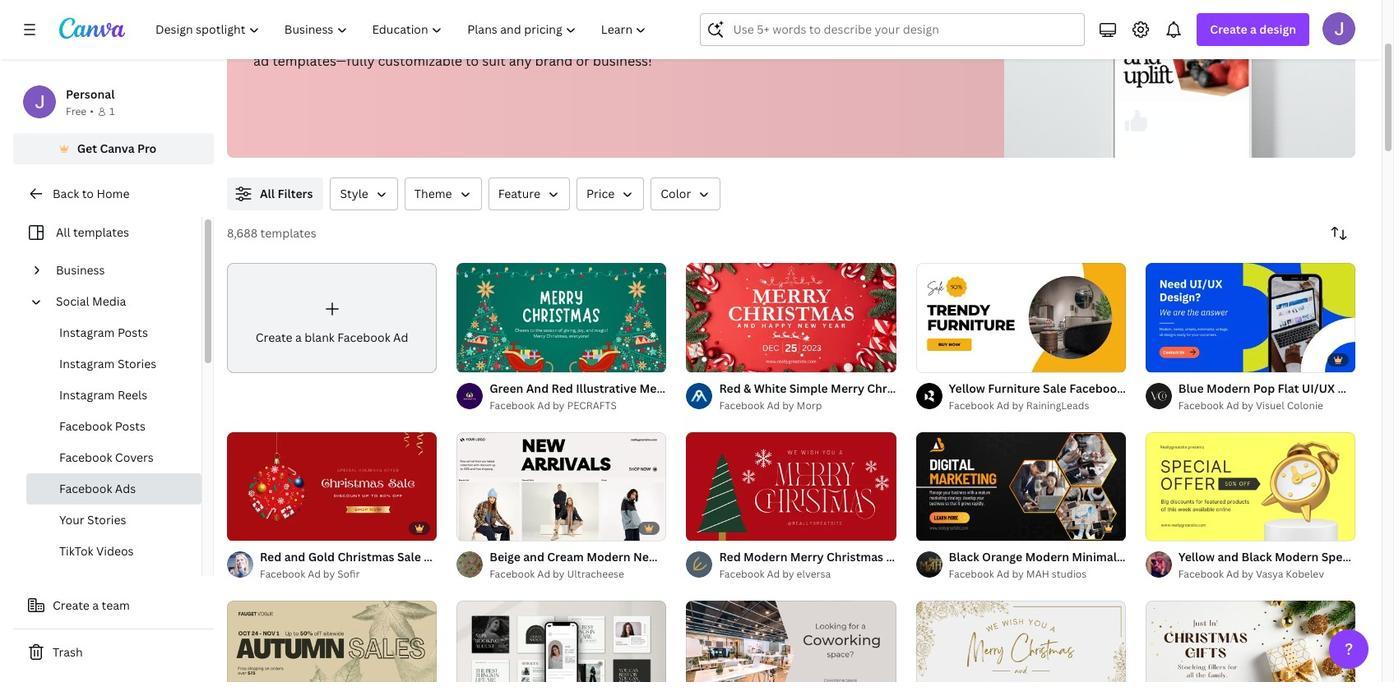 Task type: locate. For each thing, give the bounding box(es) containing it.
facebook ad by mah studios
[[949, 568, 1087, 582]]

sale up the facebook ad by sofir link
[[397, 550, 421, 565]]

posts for facebook posts
[[115, 419, 146, 434]]

red inside red and gold  christmas sale facebook ad facebook ad by sofir
[[260, 550, 282, 565]]

red & white simple merry christmas facebook ad facebook ad by morp
[[719, 381, 999, 413]]

2 instagram from the top
[[59, 356, 115, 372]]

red and gold  christmas sale facebook ad link
[[260, 549, 496, 567]]

0 horizontal spatial a
[[92, 598, 99, 614]]

merry for simple
[[831, 381, 865, 396]]

0 horizontal spatial all
[[56, 225, 70, 240]]

posts down reels
[[115, 419, 146, 434]]

ad left blue
[[1126, 381, 1142, 396]]

colonie
[[1287, 399, 1324, 413]]

create left team
[[53, 598, 90, 614]]

0 horizontal spatial and
[[284, 550, 306, 565]]

flat
[[1278, 381, 1300, 396]]

by left pecrafts
[[553, 399, 565, 413]]

yellow and black modern special offer promotional facebook ad image
[[1146, 432, 1356, 542]]

instagram stories
[[59, 356, 157, 372]]

modern for blue
[[1207, 381, 1251, 396]]

gold elegant merry christmas facebook ad image
[[916, 602, 1126, 683]]

modern
[[1207, 381, 1251, 396], [587, 550, 631, 566], [744, 550, 788, 566]]

instagram down "social media"
[[59, 325, 115, 341]]

green and red illustrative merry christmas facebook ad facebook ad by pecrafts
[[490, 381, 806, 413]]

all for all templates
[[56, 225, 70, 240]]

cream textured clothing store fall sale announcement facebook ad image
[[227, 601, 437, 683]]

create for create a blank facebook ad
[[256, 330, 293, 345]]

red left the gold
[[260, 550, 282, 565]]

sale up rainingleads
[[1043, 381, 1067, 396]]

1 horizontal spatial merry
[[791, 550, 824, 566]]

3 instagram from the top
[[59, 388, 115, 403]]

facebook ad by morp link
[[719, 398, 897, 414]]

facebook ad by vasya kobelev
[[1179, 568, 1325, 582]]

ad right blank
[[393, 330, 409, 345]]

and
[[358, 30, 382, 49], [284, 550, 306, 565], [523, 550, 545, 566]]

0 horizontal spatial sale
[[397, 550, 421, 565]]

instagram up facebook posts
[[59, 388, 115, 403]]

1 vertical spatial create
[[256, 330, 293, 345]]

canva's
[[580, 30, 629, 49]]

2 facebook ad templates image from the left
[[1116, 0, 1250, 102]]

red inside red & white simple merry christmas facebook ad facebook ad by morp
[[719, 381, 741, 396]]

1 vertical spatial a
[[295, 330, 302, 345]]

create inside dropdown button
[[1211, 21, 1248, 37]]

feature
[[498, 186, 541, 202]]

covers
[[115, 450, 154, 466]]

to left the the
[[444, 30, 457, 49]]

color
[[661, 186, 691, 202]]

a left blank
[[295, 330, 302, 345]]

by left vasya
[[1242, 568, 1254, 582]]

0 horizontal spatial templates
[[73, 225, 129, 240]]

ad down "take"
[[253, 52, 269, 70]]

templates down back to home
[[73, 225, 129, 240]]

and
[[526, 381, 549, 396]]

ad down and
[[538, 399, 551, 413]]

media
[[92, 294, 126, 309]]

facebook ad templates image
[[1005, 0, 1356, 158], [1116, 0, 1250, 102]]

red up facebook ad by pecrafts link on the left bottom
[[552, 381, 573, 396]]

stories for your stories
[[87, 513, 126, 528]]

yellow furniture sale facebook ad image
[[916, 263, 1126, 373]]

any
[[509, 52, 532, 70]]

facebook
[[632, 30, 692, 49], [338, 330, 391, 345], [736, 381, 789, 396], [927, 381, 981, 396], [1070, 381, 1124, 396], [490, 399, 535, 413], [719, 399, 765, 413], [949, 399, 995, 413], [1179, 399, 1224, 413], [59, 419, 112, 434], [59, 450, 112, 466], [59, 481, 112, 497], [424, 550, 478, 565], [753, 550, 807, 566], [886, 550, 940, 566], [260, 568, 305, 582], [490, 568, 535, 582], [719, 568, 765, 582], [949, 568, 995, 582], [1179, 568, 1224, 582]]

1 vertical spatial ad
[[792, 381, 806, 396]]

facebook inside blue modern pop flat ui/ux website d facebook ad by visuel colonie
[[1179, 399, 1224, 413]]

1 vertical spatial instagram
[[59, 356, 115, 372]]

Search search field
[[733, 14, 1075, 45]]

1 horizontal spatial a
[[295, 330, 302, 345]]

gold green luxury professional christmas gifts promotion facebook ad image
[[1146, 602, 1356, 683]]

tiktok videos
[[59, 544, 134, 560]]

yellow
[[949, 381, 986, 396]]

0 horizontal spatial ad
[[253, 52, 269, 70]]

1 vertical spatial sale
[[397, 550, 421, 565]]

brand down with
[[535, 52, 573, 70]]

christmas up elversa
[[827, 550, 884, 566]]

instagram inside instagram reels link
[[59, 388, 115, 403]]

a for blank
[[295, 330, 302, 345]]

0 vertical spatial stories
[[118, 356, 157, 372]]

take your brand and business to the next level with canva's facebook ad templates—fully customizable to suit any brand or business!
[[253, 30, 692, 70]]

2 horizontal spatial merry
[[831, 381, 865, 396]]

red right 'arrivals'
[[719, 550, 741, 566]]

sale
[[1043, 381, 1067, 396], [397, 550, 421, 565]]

next
[[485, 30, 513, 49]]

2 vertical spatial a
[[92, 598, 99, 614]]

modern up the facebook ad by elversa "link"
[[744, 550, 788, 566]]

posts down social media "link"
[[118, 325, 148, 341]]

ad left mah on the right bottom of page
[[997, 568, 1010, 582]]

red inside green and red illustrative merry christmas facebook ad facebook ad by pecrafts
[[552, 381, 573, 396]]

ad down furniture
[[997, 399, 1010, 413]]

brand up templates—fully
[[317, 30, 355, 49]]

None search field
[[701, 13, 1086, 46]]

1 horizontal spatial to
[[444, 30, 457, 49]]

1 horizontal spatial all
[[260, 186, 275, 202]]

modern inside blue modern pop flat ui/ux website d facebook ad by visuel colonie
[[1207, 381, 1251, 396]]

modern creative coworking space facebook ad image
[[687, 602, 897, 683]]

instagram for instagram reels
[[59, 388, 115, 403]]

red inside red modern merry christmas facebook ad facebook ad by elversa
[[719, 550, 741, 566]]

illustrative
[[576, 381, 637, 396]]

0 vertical spatial a
[[1251, 21, 1257, 37]]

merry right illustrative
[[640, 381, 673, 396]]

and inside red and gold  christmas sale facebook ad facebook ad by sofir
[[284, 550, 306, 565]]

stories for instagram stories
[[118, 356, 157, 372]]

and right beige
[[523, 550, 545, 566]]

all left filters at the top left of page
[[260, 186, 275, 202]]

1 vertical spatial posts
[[115, 419, 146, 434]]

ui/ux
[[1302, 381, 1335, 396]]

design
[[1260, 21, 1297, 37]]

&
[[744, 381, 752, 396]]

0 vertical spatial all
[[260, 186, 275, 202]]

ad left vasya
[[1227, 568, 1240, 582]]

christmas left &
[[676, 381, 733, 396]]

red for red modern merry christmas facebook ad
[[719, 550, 741, 566]]

1 horizontal spatial ad
[[792, 381, 806, 396]]

by inside blue modern pop flat ui/ux website d facebook ad by visuel colonie
[[1242, 399, 1254, 413]]

by left visuel
[[1242, 399, 1254, 413]]

merry for illustrative
[[640, 381, 673, 396]]

christmas up sofir
[[338, 550, 395, 565]]

business
[[385, 30, 441, 49]]

ad up facebook ad by morp link
[[792, 381, 806, 396]]

and for beige
[[523, 550, 545, 566]]

0 horizontal spatial modern
[[587, 550, 631, 566]]

merry up the facebook ad by elversa "link"
[[791, 550, 824, 566]]

templates for all templates
[[73, 225, 129, 240]]

beige
[[490, 550, 521, 566]]

templates
[[73, 225, 129, 240], [260, 225, 316, 241]]

tiktok videos link
[[26, 536, 202, 568]]

modern left pop
[[1207, 381, 1251, 396]]

0 vertical spatial posts
[[118, 325, 148, 341]]

1 instagram from the top
[[59, 325, 115, 341]]

stories up videos
[[87, 513, 126, 528]]

trash
[[53, 645, 83, 661]]

by down furniture
[[1012, 399, 1024, 413]]

merry inside red & white simple merry christmas facebook ad facebook ad by morp
[[831, 381, 865, 396]]

0 vertical spatial ad
[[253, 52, 269, 70]]

and inside take your brand and business to the next level with canva's facebook ad templates—fully customizable to suit any brand or business!
[[358, 30, 382, 49]]

gold
[[308, 550, 335, 565]]

by inside red modern merry christmas facebook ad facebook ad by elversa
[[783, 568, 795, 582]]

your stories link
[[26, 505, 202, 536]]

trash link
[[13, 637, 214, 670]]

create inside button
[[53, 598, 90, 614]]

create a blank facebook ad
[[256, 330, 409, 345]]

green
[[490, 381, 524, 396]]

furniture
[[988, 381, 1041, 396]]

merry inside red modern merry christmas facebook ad facebook ad by elversa
[[791, 550, 824, 566]]

and left the gold
[[284, 550, 306, 565]]

2 vertical spatial create
[[53, 598, 90, 614]]

1 facebook ad templates image from the left
[[1005, 0, 1356, 158]]

instagram
[[59, 325, 115, 341], [59, 356, 115, 372], [59, 388, 115, 403]]

to right back
[[82, 186, 94, 202]]

all down back
[[56, 225, 70, 240]]

instagram for instagram posts
[[59, 325, 115, 341]]

blue modern pop flat ui/ux website d link
[[1179, 380, 1395, 398]]

business
[[56, 262, 105, 278]]

ad inside green and red illustrative merry christmas facebook ad facebook ad by pecrafts
[[792, 381, 806, 396]]

instagram inside instagram posts link
[[59, 325, 115, 341]]

create a blank facebook ad element
[[227, 263, 437, 373]]

level
[[516, 30, 546, 49]]

all filters
[[260, 186, 313, 202]]

ads
[[115, 481, 136, 497]]

2 horizontal spatial and
[[523, 550, 545, 566]]

1 vertical spatial stories
[[87, 513, 126, 528]]

visuel
[[1256, 399, 1285, 413]]

to down the the
[[466, 52, 479, 70]]

a
[[1251, 21, 1257, 37], [295, 330, 302, 345], [92, 598, 99, 614]]

a left team
[[92, 598, 99, 614]]

all templates
[[56, 225, 129, 240]]

0 horizontal spatial create
[[53, 598, 90, 614]]

by down the cream
[[553, 568, 565, 582]]

by down the gold
[[323, 568, 335, 582]]

stories up reels
[[118, 356, 157, 372]]

2 horizontal spatial a
[[1251, 21, 1257, 37]]

morp
[[797, 399, 822, 413]]

Sort by button
[[1323, 217, 1356, 250]]

red for red & white simple merry christmas facebook ad
[[719, 381, 741, 396]]

modern inside red modern merry christmas facebook ad facebook ad by elversa
[[744, 550, 788, 566]]

tan and black minimalist digital product mockup bundle facebook ad image
[[457, 602, 667, 683]]

and left "business"
[[358, 30, 382, 49]]

ad inside take your brand and business to the next level with canva's facebook ad templates—fully customizable to suit any brand or business!
[[253, 52, 269, 70]]

instagram for instagram stories
[[59, 356, 115, 372]]

merry
[[640, 381, 673, 396], [831, 381, 865, 396], [791, 550, 824, 566]]

1 horizontal spatial sale
[[1043, 381, 1067, 396]]

facebook posts link
[[26, 411, 202, 443]]

brand
[[317, 30, 355, 49], [535, 52, 573, 70]]

by left elversa
[[783, 568, 795, 582]]

1 vertical spatial all
[[56, 225, 70, 240]]

0 vertical spatial brand
[[317, 30, 355, 49]]

templates down all filters on the left of the page
[[260, 225, 316, 241]]

0 horizontal spatial merry
[[640, 381, 673, 396]]

all inside all filters button
[[260, 186, 275, 202]]

facebook ad by ultracheese link
[[490, 567, 667, 584]]

1 horizontal spatial modern
[[744, 550, 788, 566]]

color button
[[651, 178, 721, 211]]

merry inside green and red illustrative merry christmas facebook ad facebook ad by pecrafts
[[640, 381, 673, 396]]

red modern merry christmas facebook ad facebook ad by elversa
[[719, 550, 958, 582]]

0 horizontal spatial to
[[82, 186, 94, 202]]

sale inside yellow furniture sale facebook ad facebook ad by rainingleads
[[1043, 381, 1067, 396]]

1 horizontal spatial brand
[[535, 52, 573, 70]]

2 horizontal spatial create
[[1211, 21, 1248, 37]]

red left &
[[719, 381, 741, 396]]

1 horizontal spatial create
[[256, 330, 293, 345]]

rainingleads
[[1027, 399, 1090, 413]]

posts
[[118, 325, 148, 341], [115, 419, 146, 434]]

ad left the cream
[[480, 550, 496, 565]]

create
[[1211, 21, 1248, 37], [256, 330, 293, 345], [53, 598, 90, 614]]

a inside the 'create a blank facebook ad' element
[[295, 330, 302, 345]]

free •
[[66, 104, 94, 118]]

create for create a team
[[53, 598, 90, 614]]

ad left visuel
[[1227, 399, 1240, 413]]

christmas
[[676, 381, 733, 396], [867, 381, 924, 396], [338, 550, 395, 565], [827, 550, 884, 566]]

studios
[[1052, 568, 1087, 582]]

arrivals
[[661, 550, 704, 566]]

create a design
[[1211, 21, 1297, 37]]

and inside beige and cream modern new arrivals fashion facebook ad facebook ad by ultracheese
[[523, 550, 545, 566]]

ad inside "facebook ad by vasya kobelev" link
[[1227, 568, 1240, 582]]

simple
[[790, 381, 828, 396]]

all inside all templates link
[[56, 225, 70, 240]]

by left morp
[[783, 399, 795, 413]]

by
[[553, 399, 565, 413], [783, 399, 795, 413], [1012, 399, 1024, 413], [1242, 399, 1254, 413], [323, 568, 335, 582], [553, 568, 565, 582], [783, 568, 795, 582], [1012, 568, 1024, 582], [1242, 568, 1254, 582]]

canva
[[100, 141, 135, 156]]

instagram inside instagram stories link
[[59, 356, 115, 372]]

red and gold  christmas sale facebook ad facebook ad by sofir
[[260, 550, 496, 582]]

a left design
[[1251, 21, 1257, 37]]

0 vertical spatial create
[[1211, 21, 1248, 37]]

0 vertical spatial sale
[[1043, 381, 1067, 396]]

a inside create a design dropdown button
[[1251, 21, 1257, 37]]

create left blank
[[256, 330, 293, 345]]

all templates link
[[23, 217, 192, 248]]

create left design
[[1211, 21, 1248, 37]]

your
[[59, 513, 84, 528]]

filters
[[278, 186, 313, 202]]

christmas left yellow
[[867, 381, 924, 396]]

1 horizontal spatial and
[[358, 30, 382, 49]]

instagram up instagram reels
[[59, 356, 115, 372]]

price button
[[577, 178, 644, 211]]

facebook ad by pecrafts link
[[490, 398, 667, 414]]

a for design
[[1251, 21, 1257, 37]]

ad
[[253, 52, 269, 70], [792, 381, 806, 396]]

1 vertical spatial to
[[466, 52, 479, 70]]

2 horizontal spatial modern
[[1207, 381, 1251, 396]]

a inside 'create a team' button
[[92, 598, 99, 614]]

ad up facebook ad by rainingleads link
[[984, 381, 999, 396]]

black orange modern minimalist digital marketing facebook ad image
[[916, 432, 1126, 542]]

new
[[633, 550, 658, 566]]

2 vertical spatial instagram
[[59, 388, 115, 403]]

ad inside green and red illustrative merry christmas facebook ad facebook ad by pecrafts
[[538, 399, 551, 413]]

1 horizontal spatial templates
[[260, 225, 316, 241]]

yellow furniture sale facebook ad facebook ad by rainingleads
[[949, 381, 1142, 413]]

merry right simple
[[831, 381, 865, 396]]

cream
[[547, 550, 584, 566]]

sale inside red and gold  christmas sale facebook ad facebook ad by sofir
[[397, 550, 421, 565]]

modern up "ultracheese"
[[587, 550, 631, 566]]

feature button
[[488, 178, 570, 211]]

0 vertical spatial instagram
[[59, 325, 115, 341]]

blue modern pop flat ui/ux website design facebook ad image
[[1146, 263, 1356, 373]]



Task type: describe. For each thing, give the bounding box(es) containing it.
beige and cream modern new arrivals fashion facebook ad image
[[457, 432, 667, 542]]

2 vertical spatial to
[[82, 186, 94, 202]]

christmas inside red & white simple merry christmas facebook ad facebook ad by morp
[[867, 381, 924, 396]]

and for red
[[284, 550, 306, 565]]

8,688
[[227, 225, 258, 241]]

style
[[340, 186, 368, 202]]

business link
[[49, 255, 192, 286]]

mah
[[1027, 568, 1050, 582]]

get
[[77, 141, 97, 156]]

facebook covers
[[59, 450, 154, 466]]

create a team
[[53, 598, 130, 614]]

reels
[[118, 388, 147, 403]]

create a design button
[[1197, 13, 1310, 46]]

suit
[[482, 52, 506, 70]]

instagram posts link
[[26, 318, 202, 349]]

jacob simon image
[[1323, 12, 1356, 45]]

all for all filters
[[260, 186, 275, 202]]

social media link
[[49, 286, 192, 318]]

ad down white
[[767, 399, 780, 413]]

home
[[97, 186, 130, 202]]

facebook ad by vasya kobelev link
[[1179, 567, 1356, 584]]

beige and cream modern new arrivals fashion facebook ad facebook ad by ultracheese
[[490, 550, 825, 582]]

by inside yellow furniture sale facebook ad facebook ad by rainingleads
[[1012, 399, 1024, 413]]

instagram stories link
[[26, 349, 202, 380]]

personal
[[66, 86, 115, 102]]

social media
[[56, 294, 126, 309]]

templates for 8,688 templates
[[260, 225, 316, 241]]

by inside beige and cream modern new arrivals fashion facebook ad facebook ad by ultracheese
[[553, 568, 565, 582]]

red for red and gold  christmas sale facebook ad
[[260, 550, 282, 565]]

customizable
[[378, 52, 462, 70]]

ad down the cream
[[538, 568, 551, 582]]

red & white simple merry christmas facebook ad link
[[719, 380, 999, 398]]

blank
[[305, 330, 335, 345]]

by inside green and red illustrative merry christmas facebook ad facebook ad by pecrafts
[[553, 399, 565, 413]]

by left mah on the right bottom of page
[[1012, 568, 1024, 582]]

christmas inside green and red illustrative merry christmas facebook ad facebook ad by pecrafts
[[676, 381, 733, 396]]

ad up elversa
[[809, 550, 825, 566]]

templates—fully
[[272, 52, 375, 70]]

facebook ad by visuel colonie link
[[1179, 398, 1356, 414]]

free
[[66, 104, 87, 118]]

fashion
[[707, 550, 750, 566]]

green and red illustrative merry christmas facebook ad image
[[457, 263, 667, 373]]

create for create a design
[[1211, 21, 1248, 37]]

facebook covers link
[[26, 443, 202, 474]]

instagram posts
[[59, 325, 148, 341]]

back
[[53, 186, 79, 202]]

red modern merry christmas facebook ad image
[[687, 432, 897, 542]]

pro
[[137, 141, 157, 156]]

red and gold  christmas sale facebook ad image
[[227, 432, 437, 542]]

elversa
[[797, 568, 831, 582]]

ad inside the 'create a blank facebook ad' element
[[393, 330, 409, 345]]

a for team
[[92, 598, 99, 614]]

•
[[90, 104, 94, 118]]

create a team button
[[13, 590, 214, 623]]

theme
[[415, 186, 452, 202]]

ad down the gold
[[308, 568, 321, 582]]

ultracheese
[[567, 568, 624, 582]]

take
[[253, 30, 282, 49]]

facebook inside take your brand and business to the next level with canva's facebook ad templates—fully customizable to suit any brand or business!
[[632, 30, 692, 49]]

or
[[576, 52, 590, 70]]

0 horizontal spatial brand
[[317, 30, 355, 49]]

business!
[[593, 52, 652, 70]]

your stories
[[59, 513, 126, 528]]

your
[[285, 30, 314, 49]]

theme button
[[405, 178, 482, 211]]

facebook posts
[[59, 419, 146, 434]]

get canva pro
[[77, 141, 157, 156]]

facebook ad by elversa link
[[719, 567, 897, 584]]

ad up facebook ad by mah studios
[[943, 550, 958, 566]]

pop
[[1254, 381, 1276, 396]]

by inside red & white simple merry christmas facebook ad facebook ad by morp
[[783, 399, 795, 413]]

0 vertical spatial to
[[444, 30, 457, 49]]

christmas inside red and gold  christmas sale facebook ad facebook ad by sofir
[[338, 550, 395, 565]]

all filters button
[[227, 178, 324, 211]]

red modern merry christmas facebook ad link
[[719, 549, 958, 567]]

green and red illustrative merry christmas facebook ad link
[[490, 380, 806, 398]]

pecrafts
[[567, 399, 617, 413]]

2 horizontal spatial to
[[466, 52, 479, 70]]

tiktok
[[59, 544, 93, 560]]

ad inside blue modern pop flat ui/ux website d facebook ad by visuel colonie
[[1227, 399, 1240, 413]]

instagram reels link
[[26, 380, 202, 411]]

1 vertical spatial brand
[[535, 52, 573, 70]]

d
[[1386, 381, 1395, 396]]

team
[[102, 598, 130, 614]]

facebook ads
[[59, 481, 136, 497]]

posts for instagram posts
[[118, 325, 148, 341]]

with
[[549, 30, 577, 49]]

top level navigation element
[[145, 13, 661, 46]]

modern inside beige and cream modern new arrivals fashion facebook ad facebook ad by ultracheese
[[587, 550, 631, 566]]

white
[[754, 381, 787, 396]]

blue modern pop flat ui/ux website d facebook ad by visuel colonie
[[1179, 381, 1395, 413]]

modern for red
[[744, 550, 788, 566]]

ad left elversa
[[767, 568, 780, 582]]

the
[[461, 30, 482, 49]]

instagram reels
[[59, 388, 147, 403]]

back to home link
[[13, 178, 214, 211]]

videos
[[96, 544, 134, 560]]

sofir
[[338, 568, 360, 582]]

social
[[56, 294, 89, 309]]

facebook ad by sofir link
[[260, 567, 437, 584]]

back to home
[[53, 186, 130, 202]]

kobelev
[[1286, 568, 1325, 582]]

by inside red and gold  christmas sale facebook ad facebook ad by sofir
[[323, 568, 335, 582]]

get canva pro button
[[13, 133, 214, 165]]

ad inside facebook ad by mah studios link
[[997, 568, 1010, 582]]

christmas inside red modern merry christmas facebook ad facebook ad by elversa
[[827, 550, 884, 566]]

red & white simple merry christmas facebook ad image
[[687, 263, 897, 373]]



Task type: vqa. For each thing, say whether or not it's contained in the screenshot.
Pink Beige Pastel Weekly Calendar image
no



